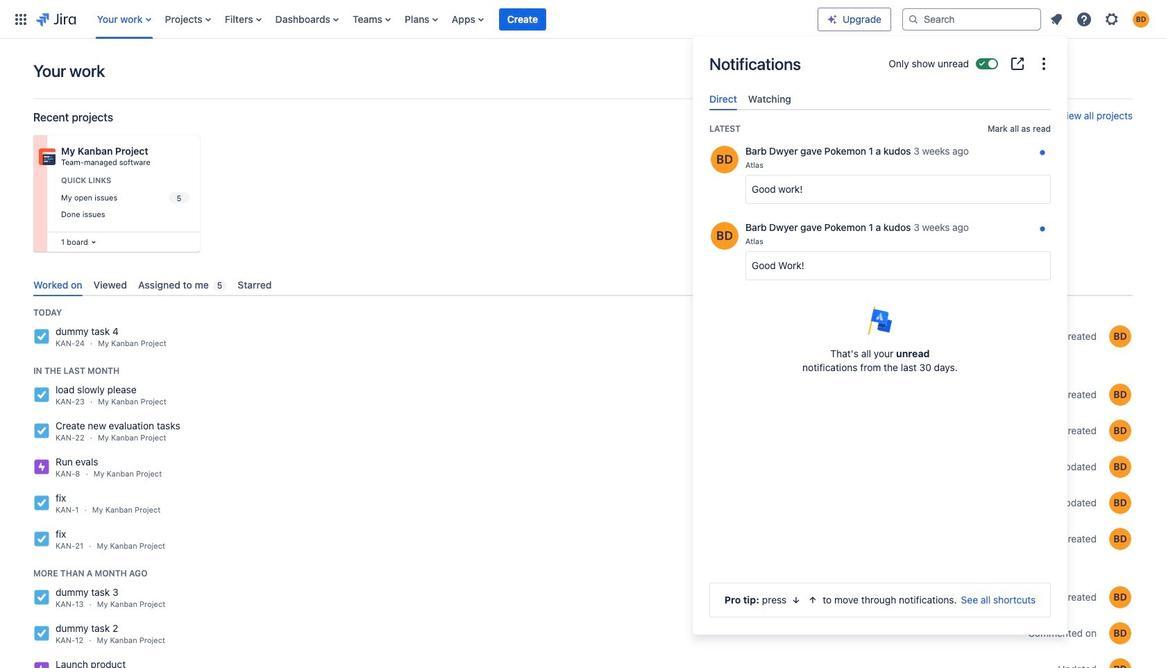 Task type: locate. For each thing, give the bounding box(es) containing it.
banner
[[0, 0, 1167, 39]]

list
[[90, 0, 818, 39], [1045, 7, 1159, 32]]

notifications image
[[1049, 11, 1066, 27]]

tab list
[[704, 88, 1057, 111], [28, 274, 1134, 297]]

primary element
[[8, 0, 818, 39]]

list item
[[499, 0, 547, 39]]

help image
[[1077, 11, 1093, 27]]

0 horizontal spatial list
[[90, 0, 818, 39]]

dialog
[[693, 36, 1068, 636]]

jira image
[[36, 11, 76, 27], [36, 11, 76, 27]]

arrow up image
[[808, 595, 819, 606]]

0 vertical spatial tab list
[[704, 88, 1057, 111]]

search image
[[909, 14, 920, 25]]

None search field
[[903, 8, 1042, 30]]



Task type: vqa. For each thing, say whether or not it's contained in the screenshot.
1st Create issue icon from the left
no



Task type: describe. For each thing, give the bounding box(es) containing it.
more information about this user image
[[710, 145, 740, 175]]

1 horizontal spatial list
[[1045, 7, 1159, 32]]

your profile and settings image
[[1134, 11, 1150, 27]]

board image
[[88, 237, 99, 248]]

appswitcher icon image
[[13, 11, 29, 27]]

more information about this user image
[[710, 221, 740, 252]]

arrow down image
[[791, 595, 803, 606]]

open notifications in a new tab image
[[1010, 56, 1027, 72]]

Search field
[[903, 8, 1042, 30]]

1 vertical spatial tab list
[[28, 274, 1134, 297]]

settings image
[[1104, 11, 1121, 27]]



